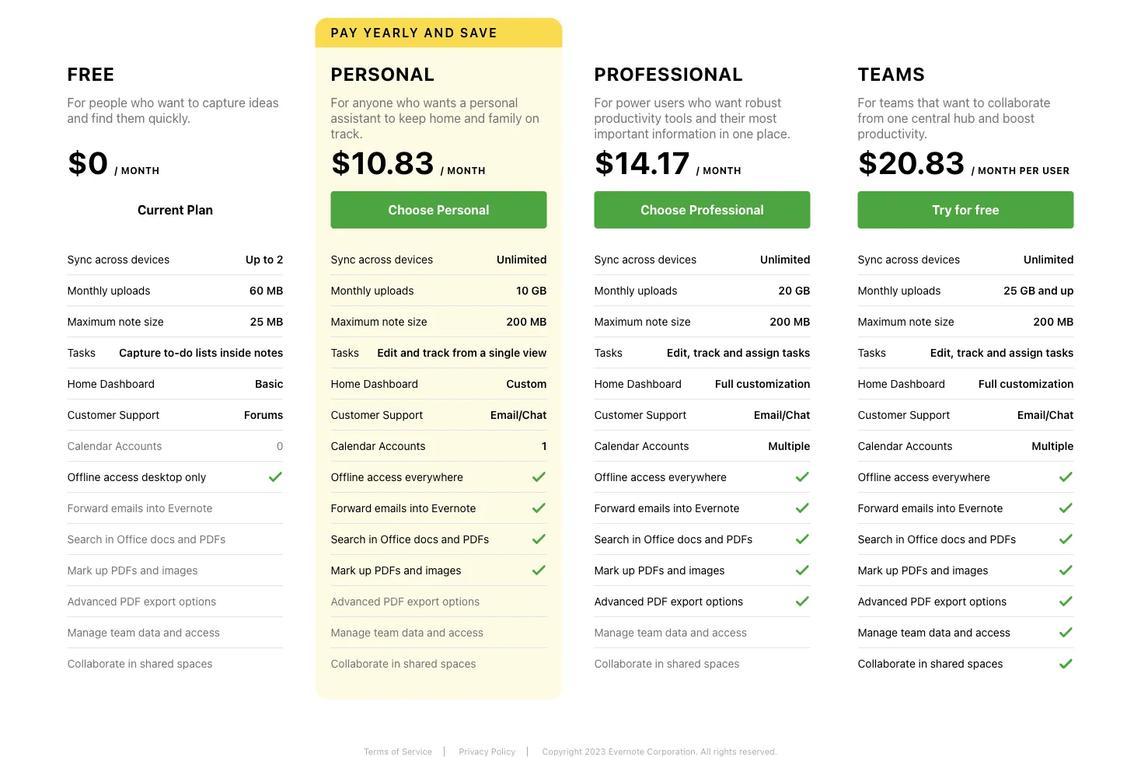 Task type: locate. For each thing, give the bounding box(es) containing it.
3 spaces from the left
[[704, 658, 740, 670]]

$0 / month
[[67, 144, 160, 181]]

assign for 25
[[1010, 346, 1044, 359]]

mark up pdfs and images for 20
[[595, 564, 725, 577]]

want for free
[[158, 95, 185, 110]]

1 manage team data and access from the left
[[67, 626, 220, 639]]

collaborate in shared spaces for 0
[[67, 658, 213, 670]]

docs for 20 gb
[[678, 533, 702, 546]]

200 mb
[[507, 315, 547, 328], [770, 315, 811, 328], [1034, 315, 1075, 328]]

2 data from the left
[[402, 626, 424, 639]]

up
[[1061, 284, 1075, 297], [95, 564, 108, 577], [359, 564, 372, 577], [623, 564, 635, 577], [886, 564, 899, 577]]

full for 20 gb
[[715, 377, 734, 390]]

personal
[[331, 63, 435, 85]]

1 vertical spatial one
[[733, 126, 754, 141]]

to left "keep"
[[384, 111, 396, 126]]

customer support for 10 gb
[[331, 408, 423, 421]]

emails
[[111, 502, 143, 515], [375, 502, 407, 515], [639, 502, 671, 515], [902, 502, 934, 515]]

3 email/chat from the left
[[1018, 409, 1075, 421]]

single
[[489, 346, 520, 359]]

1 horizontal spatial 200
[[770, 315, 791, 328]]

options for 20 gb
[[706, 595, 744, 608]]

3 calendar from the left
[[595, 439, 640, 452]]

devices down choose professional at the right top of page
[[658, 253, 697, 266]]

one down 'their'
[[733, 126, 754, 141]]

4 home from the left
[[858, 377, 888, 390]]

evernote for 10 gb
[[432, 502, 476, 515]]

full customization for 20
[[715, 377, 811, 390]]

4 across from the left
[[886, 253, 919, 266]]

manage for multiple
[[595, 626, 635, 639]]

choose down the $14.17 / month
[[641, 203, 687, 217]]

choose professional button
[[595, 191, 811, 229]]

multiple for 20 gb
[[769, 440, 811, 452]]

month left per
[[978, 165, 1017, 176]]

2 into from the left
[[410, 502, 429, 515]]

1 horizontal spatial 25
[[1004, 284, 1018, 297]]

options
[[179, 595, 216, 608], [443, 595, 480, 608], [706, 595, 744, 608], [970, 595, 1007, 608]]

4 export from the left
[[935, 595, 967, 608]]

monthly for 25 gb and up
[[858, 284, 899, 297]]

them
[[116, 111, 145, 126]]

3 images from the left
[[689, 564, 725, 577]]

1 customer from the left
[[67, 408, 116, 421]]

into
[[146, 502, 165, 515], [410, 502, 429, 515], [674, 502, 692, 515], [937, 502, 956, 515]]

edit, track and assign tasks for 20
[[667, 346, 811, 359]]

for for professional
[[595, 95, 613, 110]]

sync across devices down current
[[67, 253, 170, 266]]

sync across devices down choose personal
[[331, 253, 433, 266]]

for inside for power users who want robust productivity tools and their most important information in one place.
[[595, 95, 613, 110]]

want up quickly.
[[158, 95, 185, 110]]

calendar for 60 mb
[[67, 439, 112, 452]]

month up current
[[121, 165, 160, 176]]

3 sync from the left
[[595, 253, 619, 266]]

2 gb from the left
[[795, 284, 811, 297]]

1 horizontal spatial who
[[397, 95, 420, 110]]

1 maximum from the left
[[67, 315, 116, 328]]

offline
[[67, 471, 101, 483], [331, 471, 364, 483], [595, 471, 628, 483], [858, 471, 892, 483]]

one
[[888, 111, 909, 126], [733, 126, 754, 141]]

3 who from the left
[[688, 95, 712, 110]]

1 200 mb from the left
[[507, 315, 547, 328]]

for for free
[[67, 95, 86, 110]]

customer support
[[67, 408, 160, 421], [331, 408, 423, 421], [595, 408, 687, 421], [858, 408, 951, 421]]

try
[[933, 203, 953, 217]]

/ up try for free button
[[972, 165, 976, 176]]

3 emails from the left
[[639, 502, 671, 515]]

mb up notes
[[267, 315, 284, 328]]

2 horizontal spatial want
[[943, 95, 970, 110]]

4 customer support from the left
[[858, 408, 951, 421]]

4 emails from the left
[[902, 502, 934, 515]]

assign down 25 gb and up
[[1010, 346, 1044, 359]]

mark for 10
[[331, 564, 356, 577]]

4 mark from the left
[[858, 564, 883, 577]]

team for 1
[[374, 626, 399, 639]]

2 devices from the left
[[395, 253, 433, 266]]

200 down 10
[[507, 315, 527, 328]]

200
[[507, 315, 527, 328], [770, 315, 791, 328], [1034, 315, 1055, 328]]

want
[[158, 95, 185, 110], [715, 95, 742, 110], [943, 95, 970, 110]]

0 horizontal spatial 25
[[250, 315, 264, 328]]

unlimited up 25 gb and up
[[1024, 253, 1075, 266]]

1 horizontal spatial choose
[[641, 203, 687, 217]]

office
[[117, 533, 148, 546], [381, 533, 411, 546], [644, 533, 675, 546], [908, 533, 939, 546]]

1 spaces from the left
[[177, 658, 213, 670]]

1 horizontal spatial one
[[888, 111, 909, 126]]

sync across devices for 25
[[858, 253, 961, 266]]

collaborate in shared spaces for multiple
[[595, 658, 740, 670]]

1 horizontal spatial want
[[715, 95, 742, 110]]

a right wants
[[460, 95, 467, 110]]

1 horizontal spatial everywhere
[[669, 471, 727, 483]]

manage team data and access for 0
[[67, 626, 220, 639]]

manage
[[67, 626, 107, 639], [331, 626, 371, 639], [595, 626, 635, 639], [858, 626, 898, 639]]

1 horizontal spatial multiple
[[1032, 440, 1075, 452]]

monthly uploads for 10 gb
[[331, 284, 414, 297]]

customer
[[67, 408, 116, 421], [331, 408, 380, 421], [595, 408, 644, 421], [858, 408, 907, 421]]

$0
[[67, 144, 108, 181]]

1 calendar from the left
[[67, 439, 112, 452]]

2 dashboard from the left
[[364, 377, 418, 390]]

0 horizontal spatial one
[[733, 126, 754, 141]]

2 accounts from the left
[[379, 439, 426, 452]]

4 pdf from the left
[[911, 595, 932, 608]]

0 horizontal spatial edit, track and assign tasks
[[667, 346, 811, 359]]

gb for 10
[[532, 284, 547, 297]]

want up 'their'
[[715, 95, 742, 110]]

customer for 25 gb and up
[[858, 408, 907, 421]]

1 horizontal spatial offline access everywhere
[[595, 471, 727, 483]]

3 offline from the left
[[595, 471, 628, 483]]

advanced pdf export options
[[67, 595, 216, 608], [331, 595, 480, 608], [595, 595, 744, 608], [858, 595, 1007, 608]]

3 forward emails into evernote from the left
[[595, 502, 740, 515]]

monthly uploads for 60 mb
[[67, 284, 151, 297]]

support for 25 gb and up
[[910, 408, 951, 421]]

to up quickly.
[[188, 95, 199, 110]]

sync for 20 gb
[[595, 253, 619, 266]]

wants
[[423, 95, 457, 110]]

4 options from the left
[[970, 595, 1007, 608]]

devices down "try"
[[922, 253, 961, 266]]

month up professional
[[703, 165, 742, 176]]

2 calendar from the left
[[331, 439, 376, 452]]

1 horizontal spatial email/chat
[[754, 409, 811, 421]]

3 into from the left
[[674, 502, 692, 515]]

2 customer from the left
[[331, 408, 380, 421]]

unlimited for 20 gb
[[761, 253, 811, 266]]

0 vertical spatial from
[[858, 111, 885, 126]]

user
[[1043, 165, 1070, 176]]

60 mb
[[250, 284, 284, 297]]

forward
[[67, 502, 108, 515], [331, 502, 372, 515], [595, 502, 636, 515], [858, 502, 899, 515]]

customer for 60 mb
[[67, 408, 116, 421]]

for left people on the top left of page
[[67, 95, 86, 110]]

0 vertical spatial a
[[460, 95, 467, 110]]

options for 25 gb and up
[[970, 595, 1007, 608]]

3 docs from the left
[[678, 533, 702, 546]]

unlimited
[[497, 253, 547, 266], [761, 253, 811, 266], [1024, 253, 1075, 266]]

0 horizontal spatial choose
[[388, 203, 434, 217]]

3 advanced from the left
[[595, 595, 644, 608]]

2 sync from the left
[[331, 253, 356, 266]]

1 horizontal spatial customization
[[1001, 377, 1075, 390]]

/ up choose personal button
[[441, 165, 444, 176]]

sync across devices down "try"
[[858, 253, 961, 266]]

1 offline access everywhere from the left
[[331, 471, 464, 483]]

200 down 25 gb and up
[[1034, 315, 1055, 328]]

who inside the for people who want to capture ideas and find them quickly.
[[131, 95, 154, 110]]

month inside $10.83 / month
[[447, 165, 486, 176]]

for inside the for people who want to capture ideas and find them quickly.
[[67, 95, 86, 110]]

3 collaborate from the left
[[595, 658, 652, 670]]

1 horizontal spatial track
[[694, 346, 721, 359]]

/ inside the $14.17 / month
[[697, 165, 700, 176]]

data for 0
[[138, 626, 161, 639]]

4 search in office docs and pdfs from the left
[[858, 533, 1017, 546]]

for for personal
[[331, 95, 349, 110]]

3 sync across devices from the left
[[595, 253, 697, 266]]

0 horizontal spatial customization
[[737, 377, 811, 390]]

1 horizontal spatial tasks
[[1046, 346, 1075, 359]]

terms
[[364, 747, 389, 757]]

choose for choose professional
[[641, 203, 687, 217]]

track.
[[331, 126, 363, 141]]

25 gb and up
[[1004, 284, 1075, 297]]

calendar accounts for 25 gb and up
[[858, 439, 953, 452]]

from up productivity.
[[858, 111, 885, 126]]

month
[[121, 165, 160, 176], [447, 165, 486, 176], [703, 165, 742, 176], [978, 165, 1017, 176]]

a for personal
[[460, 95, 467, 110]]

2 forward emails into evernote from the left
[[331, 502, 476, 515]]

0 horizontal spatial offline access everywhere
[[331, 471, 464, 483]]

3 options from the left
[[706, 595, 744, 608]]

into for 25 gb and up
[[937, 502, 956, 515]]

1 horizontal spatial from
[[858, 111, 885, 126]]

search for 25 gb and up
[[858, 533, 893, 546]]

1 horizontal spatial assign
[[1010, 346, 1044, 359]]

2 horizontal spatial everywhere
[[933, 471, 991, 483]]

0 horizontal spatial full
[[715, 377, 734, 390]]

0 vertical spatial one
[[888, 111, 909, 126]]

2 horizontal spatial gb
[[1021, 284, 1036, 297]]

who up them
[[131, 95, 154, 110]]

mb for 60 mb
[[267, 315, 284, 328]]

mb down 25 gb and up
[[1058, 315, 1075, 328]]

across for 25
[[886, 253, 919, 266]]

customer support for 60 mb
[[67, 408, 160, 421]]

sync across devices for 60
[[67, 253, 170, 266]]

1 tasks from the left
[[67, 346, 96, 359]]

1 full customization from the left
[[715, 377, 811, 390]]

/ inside $10.83 / month
[[441, 165, 444, 176]]

to inside for teams that want to collaborate from one central hub and boost productivity.
[[974, 95, 985, 110]]

2 offline from the left
[[331, 471, 364, 483]]

terms of service link
[[352, 747, 445, 757]]

4 tasks from the left
[[858, 346, 887, 359]]

3 offline access everywhere from the left
[[858, 471, 991, 483]]

1 horizontal spatial 200 mb
[[770, 315, 811, 328]]

2 horizontal spatial who
[[688, 95, 712, 110]]

who up "keep"
[[397, 95, 420, 110]]

0 horizontal spatial track
[[423, 346, 450, 359]]

4 forward from the left
[[858, 502, 899, 515]]

4 uploads from the left
[[902, 284, 942, 297]]

emails for 10 gb
[[375, 502, 407, 515]]

for inside for anyone who wants a personal assistant to keep home and family on track.
[[331, 95, 349, 110]]

$14.17 / month
[[595, 144, 742, 181]]

edit and track from a single view
[[377, 346, 547, 359]]

0 horizontal spatial edit,
[[667, 346, 691, 359]]

2 horizontal spatial 200
[[1034, 315, 1055, 328]]

customization for 20
[[737, 377, 811, 390]]

2 manage team data and access from the left
[[331, 626, 484, 639]]

tasks down 25 gb and up
[[1046, 346, 1075, 359]]

4 sync from the left
[[858, 253, 883, 266]]

2 search in office docs and pdfs from the left
[[331, 533, 489, 546]]

200 down 20
[[770, 315, 791, 328]]

2 note from the left
[[382, 315, 405, 328]]

0 horizontal spatial full customization
[[715, 377, 811, 390]]

mb up 'view'
[[530, 315, 547, 328]]

4 monthly from the left
[[858, 284, 899, 297]]

1 home dashboard from the left
[[67, 377, 155, 390]]

docs for 10 gb
[[414, 533, 439, 546]]

month inside the $0 / month
[[121, 165, 160, 176]]

to up hub
[[974, 95, 985, 110]]

unlimited for 25 gb and up
[[1024, 253, 1075, 266]]

corporation.
[[647, 747, 699, 757]]

mark up pdfs and images for 10
[[331, 564, 462, 577]]

month inside $20.83 / month per user
[[978, 165, 1017, 176]]

4 into from the left
[[937, 502, 956, 515]]

2 customer support from the left
[[331, 408, 423, 421]]

1
[[542, 440, 547, 452]]

choose
[[388, 203, 434, 217], [641, 203, 687, 217]]

tasks for 20
[[595, 346, 623, 359]]

want up hub
[[943, 95, 970, 110]]

1 horizontal spatial edit, track and assign tasks
[[931, 346, 1075, 359]]

devices down choose personal
[[395, 253, 433, 266]]

calendar for 25 gb and up
[[858, 439, 903, 452]]

3 across from the left
[[622, 253, 656, 266]]

tasks for 25
[[858, 346, 887, 359]]

2 collaborate in shared spaces from the left
[[331, 658, 476, 670]]

uploads for 25 gb and up
[[902, 284, 942, 297]]

2 horizontal spatial offline access everywhere
[[858, 471, 991, 483]]

0 horizontal spatial 200
[[507, 315, 527, 328]]

month inside the $14.17 / month
[[703, 165, 742, 176]]

to inside for anyone who wants a personal assistant to keep home and family on track.
[[384, 111, 396, 126]]

/ right $0
[[115, 165, 118, 176]]

offline for 60 mb
[[67, 471, 101, 483]]

choose professional
[[641, 203, 764, 217]]

across
[[95, 253, 128, 266], [359, 253, 392, 266], [622, 253, 656, 266], [886, 253, 919, 266]]

devices
[[131, 253, 170, 266], [395, 253, 433, 266], [658, 253, 697, 266], [922, 253, 961, 266]]

devices down current
[[131, 253, 170, 266]]

1 month from the left
[[121, 165, 160, 176]]

/ inside the $0 / month
[[115, 165, 118, 176]]

0 horizontal spatial email/chat
[[491, 409, 547, 421]]

tasks for 25 gb and up
[[1046, 346, 1075, 359]]

2 spaces from the left
[[441, 658, 476, 670]]

0 horizontal spatial a
[[460, 95, 467, 110]]

gb
[[532, 284, 547, 297], [795, 284, 811, 297], [1021, 284, 1036, 297]]

unlimited up 10
[[497, 253, 547, 266]]

calendar accounts for 20 gb
[[595, 439, 690, 452]]

3 advanced pdf export options from the left
[[595, 595, 744, 608]]

1 horizontal spatial unlimited
[[761, 253, 811, 266]]

capture
[[119, 346, 161, 359]]

3 gb from the left
[[1021, 284, 1036, 297]]

1 track from the left
[[423, 346, 450, 359]]

/ down information
[[697, 165, 700, 176]]

home
[[67, 377, 97, 390], [331, 377, 361, 390], [595, 377, 624, 390], [858, 377, 888, 390]]

for inside for teams that want to collaborate from one central hub and boost productivity.
[[858, 95, 877, 110]]

a inside for anyone who wants a personal assistant to keep home and family on track.
[[460, 95, 467, 110]]

who up tools
[[688, 95, 712, 110]]

dashboard for 20 gb
[[627, 377, 682, 390]]

want inside for teams that want to collaborate from one central hub and boost productivity.
[[943, 95, 970, 110]]

who
[[131, 95, 154, 110], [397, 95, 420, 110], [688, 95, 712, 110]]

edit,
[[667, 346, 691, 359], [931, 346, 955, 359]]

4 accounts from the left
[[906, 439, 953, 452]]

note for 25 gb and up
[[910, 315, 932, 328]]

a left single
[[480, 346, 486, 359]]

sync
[[67, 253, 92, 266], [331, 253, 356, 266], [595, 253, 619, 266], [858, 253, 883, 266]]

0 horizontal spatial 200 mb
[[507, 315, 547, 328]]

for
[[955, 203, 973, 217]]

0 horizontal spatial assign
[[746, 346, 780, 359]]

2 mark from the left
[[331, 564, 356, 577]]

assign down 20
[[746, 346, 780, 359]]

1 horizontal spatial full
[[979, 377, 998, 390]]

0 vertical spatial 25
[[1004, 284, 1018, 297]]

want inside the for people who want to capture ideas and find them quickly.
[[158, 95, 185, 110]]

1 edit, from the left
[[667, 346, 691, 359]]

customer for 20 gb
[[595, 408, 644, 421]]

home
[[430, 111, 461, 126]]

gb for 25
[[1021, 284, 1036, 297]]

2 horizontal spatial email/chat
[[1018, 409, 1075, 421]]

and
[[67, 111, 88, 126], [464, 111, 486, 126], [696, 111, 717, 126], [979, 111, 1000, 126], [1039, 284, 1058, 297], [401, 346, 420, 359], [724, 346, 743, 359], [987, 346, 1007, 359], [178, 533, 197, 546], [442, 533, 460, 546], [705, 533, 724, 546], [969, 533, 988, 546], [140, 564, 159, 577], [404, 564, 423, 577], [668, 564, 686, 577], [931, 564, 950, 577], [163, 626, 182, 639], [427, 626, 446, 639], [691, 626, 710, 639], [954, 626, 973, 639]]

mb down 20 gb
[[794, 315, 811, 328]]

3 200 mb from the left
[[1034, 315, 1075, 328]]

4 forward emails into evernote from the left
[[858, 502, 1004, 515]]

for left the 'teams'
[[858, 95, 877, 110]]

2 email/chat from the left
[[754, 409, 811, 421]]

2 office from the left
[[381, 533, 411, 546]]

shared
[[140, 658, 174, 670], [403, 658, 438, 670], [667, 658, 701, 670], [931, 658, 965, 670]]

for up productivity
[[595, 95, 613, 110]]

free
[[67, 63, 115, 85]]

calendar for 10 gb
[[331, 439, 376, 452]]

/ for $0
[[115, 165, 118, 176]]

0 horizontal spatial who
[[131, 95, 154, 110]]

25
[[1004, 284, 1018, 297], [250, 315, 264, 328]]

mark
[[67, 564, 92, 577], [331, 564, 356, 577], [595, 564, 620, 577], [858, 564, 883, 577]]

customization
[[737, 377, 811, 390], [1001, 377, 1075, 390]]

4 / from the left
[[972, 165, 976, 176]]

1 sync from the left
[[67, 253, 92, 266]]

1 horizontal spatial gb
[[795, 284, 811, 297]]

accounts for 10 gb
[[379, 439, 426, 452]]

1 size from the left
[[144, 315, 164, 328]]

0 horizontal spatial gb
[[532, 284, 547, 297]]

1 choose from the left
[[388, 203, 434, 217]]

0 horizontal spatial want
[[158, 95, 185, 110]]

1 customer support from the left
[[67, 408, 160, 421]]

tasks down 20 gb
[[783, 346, 811, 359]]

200 mb down 20 gb
[[770, 315, 811, 328]]

2 mark up pdfs and images from the left
[[331, 564, 462, 577]]

assign
[[746, 346, 780, 359], [1010, 346, 1044, 359]]

2 advanced from the left
[[331, 595, 381, 608]]

3 dashboard from the left
[[627, 377, 682, 390]]

200 mb down 25 gb and up
[[1034, 315, 1075, 328]]

4 size from the left
[[935, 315, 955, 328]]

tasks for 60
[[67, 346, 96, 359]]

1 vertical spatial a
[[480, 346, 486, 359]]

note
[[119, 315, 141, 328], [382, 315, 405, 328], [646, 315, 668, 328], [910, 315, 932, 328]]

from left single
[[453, 346, 477, 359]]

1 vertical spatial 25
[[250, 315, 264, 328]]

3 everywhere from the left
[[933, 471, 991, 483]]

maximum note size for 25
[[858, 315, 955, 328]]

1 home from the left
[[67, 377, 97, 390]]

edit, for 25 gb and up
[[931, 346, 955, 359]]

1 want from the left
[[158, 95, 185, 110]]

support for 10 gb
[[383, 408, 423, 421]]

boost
[[1003, 111, 1035, 126]]

search in office docs and pdfs for 25 gb and up
[[858, 533, 1017, 546]]

tasks
[[67, 346, 96, 359], [331, 346, 359, 359], [595, 346, 623, 359], [858, 346, 887, 359]]

advanced
[[67, 595, 117, 608], [331, 595, 381, 608], [595, 595, 644, 608], [858, 595, 908, 608]]

0 horizontal spatial everywhere
[[405, 471, 464, 483]]

2 tasks from the left
[[1046, 346, 1075, 359]]

do
[[180, 346, 193, 359]]

central
[[912, 111, 951, 126]]

one down the 'teams'
[[888, 111, 909, 126]]

1 horizontal spatial full customization
[[979, 377, 1075, 390]]

unlimited up 20
[[761, 253, 811, 266]]

calendar accounts for 60 mb
[[67, 439, 162, 452]]

mark for 20
[[595, 564, 620, 577]]

2 edit, track and assign tasks from the left
[[931, 346, 1075, 359]]

professional
[[595, 63, 744, 85]]

1 horizontal spatial a
[[480, 346, 486, 359]]

2 export from the left
[[407, 595, 440, 608]]

manage for 0
[[67, 626, 107, 639]]

reserved.
[[740, 747, 778, 757]]

everywhere
[[405, 471, 464, 483], [669, 471, 727, 483], [933, 471, 991, 483]]

3 monthly from the left
[[595, 284, 635, 297]]

3 maximum from the left
[[595, 315, 643, 328]]

1 horizontal spatial edit,
[[931, 346, 955, 359]]

4 calendar from the left
[[858, 439, 903, 452]]

docs
[[150, 533, 175, 546], [414, 533, 439, 546], [678, 533, 702, 546], [941, 533, 966, 546]]

2 horizontal spatial unlimited
[[1024, 253, 1075, 266]]

month up personal at the left top of the page
[[447, 165, 486, 176]]

0 horizontal spatial unlimited
[[497, 253, 547, 266]]

support
[[119, 408, 160, 421], [383, 408, 423, 421], [647, 408, 687, 421], [910, 408, 951, 421]]

collaborate for 0
[[67, 658, 125, 670]]

200 mb for 10 gb
[[507, 315, 547, 328]]

4 dashboard from the left
[[891, 377, 946, 390]]

3 export from the left
[[671, 595, 703, 608]]

to inside the for people who want to capture ideas and find them quickly.
[[188, 95, 199, 110]]

find
[[92, 111, 113, 126]]

policy
[[491, 747, 516, 757]]

0 horizontal spatial multiple
[[769, 440, 811, 452]]

home for 10
[[331, 377, 361, 390]]

data for 1
[[402, 626, 424, 639]]

support for 20 gb
[[647, 408, 687, 421]]

sync across devices down choose professional at the right top of page
[[595, 253, 697, 266]]

for up assistant
[[331, 95, 349, 110]]

200 mb down 10
[[507, 315, 547, 328]]

2 horizontal spatial 200 mb
[[1034, 315, 1075, 328]]

who inside for anyone who wants a personal assistant to keep home and family on track.
[[397, 95, 420, 110]]

/ inside $20.83 / month per user
[[972, 165, 976, 176]]

full
[[715, 377, 734, 390], [979, 377, 998, 390]]

forward for 25 gb and up
[[858, 502, 899, 515]]

2 horizontal spatial track
[[958, 346, 985, 359]]

choose down $10.83 / month
[[388, 203, 434, 217]]

export for 10
[[407, 595, 440, 608]]

0 horizontal spatial tasks
[[783, 346, 811, 359]]

mark up pdfs and images
[[67, 564, 198, 577], [331, 564, 462, 577], [595, 564, 725, 577], [858, 564, 989, 577]]

images
[[162, 564, 198, 577], [426, 564, 462, 577], [689, 564, 725, 577], [953, 564, 989, 577]]

size for 25 gb and up
[[935, 315, 955, 328]]

devices for 60 mb
[[131, 253, 170, 266]]

0 horizontal spatial from
[[453, 346, 477, 359]]

0
[[277, 440, 284, 452]]

and inside for power users who want robust productivity tools and their most important information in one place.
[[696, 111, 717, 126]]

tasks for 20 gb
[[783, 346, 811, 359]]

monthly for 20 gb
[[595, 284, 635, 297]]

3 mark from the left
[[595, 564, 620, 577]]

2 shared from the left
[[403, 658, 438, 670]]

calendar accounts
[[67, 439, 162, 452], [331, 439, 426, 452], [595, 439, 690, 452], [858, 439, 953, 452]]

and inside for anyone who wants a personal assistant to keep home and family on track.
[[464, 111, 486, 126]]

note for 20 gb
[[646, 315, 668, 328]]



Task type: describe. For each thing, give the bounding box(es) containing it.
professional
[[690, 203, 764, 217]]

try for free button
[[858, 191, 1075, 229]]

privacy policy
[[459, 747, 516, 757]]

4 team from the left
[[901, 626, 926, 639]]

power
[[616, 95, 651, 110]]

family
[[489, 111, 522, 126]]

60
[[250, 284, 264, 297]]

spaces for multiple
[[704, 658, 740, 670]]

1 docs from the left
[[150, 533, 175, 546]]

1 vertical spatial from
[[453, 346, 477, 359]]

1 emails from the left
[[111, 502, 143, 515]]

offline for 10 gb
[[331, 471, 364, 483]]

maximum for 25 gb and up
[[858, 315, 907, 328]]

maximum for 60 mb
[[67, 315, 116, 328]]

monthly for 10 gb
[[331, 284, 371, 297]]

people
[[89, 95, 127, 110]]

capture to-do lists inside notes
[[119, 346, 284, 359]]

month for $20.83
[[978, 165, 1017, 176]]

inside
[[220, 346, 251, 359]]

want inside for power users who want robust productivity tools and their most important information in one place.
[[715, 95, 742, 110]]

in inside for power users who want robust productivity tools and their most important information in one place.
[[720, 126, 730, 141]]

devices for 20 gb
[[658, 253, 697, 266]]

2023
[[585, 747, 606, 757]]

collaborate
[[988, 95, 1051, 110]]

$20.83 / month per user
[[858, 144, 1070, 181]]

images for 10 gb
[[426, 564, 462, 577]]

choose personal button
[[331, 191, 547, 229]]

across for 10
[[359, 253, 392, 266]]

shared for 1
[[403, 658, 438, 670]]

users
[[654, 95, 685, 110]]

teams
[[880, 95, 915, 110]]

try for free
[[933, 203, 1000, 217]]

service
[[402, 747, 432, 757]]

maximum note size for 10
[[331, 315, 428, 328]]

current
[[138, 203, 184, 217]]

size for 20 gb
[[671, 315, 691, 328]]

export for 25
[[935, 595, 967, 608]]

1 advanced pdf export options from the left
[[67, 595, 216, 608]]

up to 2
[[246, 253, 284, 266]]

manage team data and access for 1
[[331, 626, 484, 639]]

1 search from the left
[[67, 533, 102, 546]]

full customization for 25
[[979, 377, 1075, 390]]

4 manage from the left
[[858, 626, 898, 639]]

1 search in office docs and pdfs from the left
[[67, 533, 226, 546]]

monthly uploads for 20 gb
[[595, 284, 678, 297]]

mb for 10 gb
[[530, 315, 547, 328]]

1 export from the left
[[144, 595, 176, 608]]

their
[[720, 111, 746, 126]]

manage for 1
[[331, 626, 371, 639]]

edit
[[377, 346, 398, 359]]

one inside for power users who want robust productivity tools and their most important information in one place.
[[733, 126, 754, 141]]

images for 25 gb and up
[[953, 564, 989, 577]]

25 for 25 mb
[[250, 315, 264, 328]]

advanced pdf export options for 25 gb and up
[[858, 595, 1007, 608]]

$14.17
[[595, 144, 691, 181]]

1 pdf from the left
[[120, 595, 141, 608]]

most
[[749, 111, 777, 126]]

4 spaces from the left
[[968, 658, 1004, 670]]

privacy policy link
[[448, 747, 528, 757]]

full for 25 gb and up
[[979, 377, 998, 390]]

teams
[[858, 63, 926, 85]]

that
[[918, 95, 940, 110]]

forums
[[244, 409, 284, 421]]

maximum note size for 20
[[595, 315, 691, 328]]

personal
[[437, 203, 490, 217]]

devices for 10 gb
[[395, 253, 433, 266]]

one inside for teams that want to collaborate from one central hub and boost productivity.
[[888, 111, 909, 126]]

20 gb
[[779, 284, 811, 297]]

for for teams
[[858, 95, 877, 110]]

only
[[185, 471, 206, 483]]

month for $14.17
[[703, 165, 742, 176]]

plan
[[187, 203, 213, 217]]

who for free
[[131, 95, 154, 110]]

team for 0
[[110, 626, 135, 639]]

1 options from the left
[[179, 595, 216, 608]]

uploads for 60 mb
[[111, 284, 151, 297]]

home dashboard for 10 gb
[[331, 377, 418, 390]]

emails for 25 gb and up
[[902, 502, 934, 515]]

notes
[[254, 346, 284, 359]]

tasks for 10
[[331, 346, 359, 359]]

4 collaborate from the left
[[858, 658, 916, 670]]

1 advanced from the left
[[67, 595, 117, 608]]

manage team data and access for multiple
[[595, 626, 747, 639]]

customer support for 20 gb
[[595, 408, 687, 421]]

important
[[595, 126, 649, 141]]

data for multiple
[[666, 626, 688, 639]]

productivity.
[[858, 126, 928, 141]]

into for 20 gb
[[674, 502, 692, 515]]

pay
[[331, 25, 359, 40]]

of
[[391, 747, 400, 757]]

$10.83 / month
[[331, 144, 486, 181]]

basic
[[255, 377, 284, 390]]

forward for 20 gb
[[595, 502, 636, 515]]

yearly
[[364, 25, 420, 40]]

spaces for 1
[[441, 658, 476, 670]]

pdf for 10 gb
[[384, 595, 404, 608]]

1 forward emails into evernote from the left
[[67, 502, 213, 515]]

for power users who want robust productivity tools and their most important information in one place.
[[595, 95, 791, 141]]

from inside for teams that want to collaborate from one central hub and boost productivity.
[[858, 111, 885, 126]]

1 images from the left
[[162, 564, 198, 577]]

25 mb
[[250, 315, 284, 328]]

lists
[[196, 346, 217, 359]]

keep
[[399, 111, 426, 126]]

and inside the for people who want to capture ideas and find them quickly.
[[67, 111, 88, 126]]

1 office from the left
[[117, 533, 148, 546]]

choose for choose personal
[[388, 203, 434, 217]]

options for 10 gb
[[443, 595, 480, 608]]

spaces for 0
[[177, 658, 213, 670]]

office for 10
[[381, 533, 411, 546]]

200 mb for 25 gb and up
[[1034, 315, 1075, 328]]

email/chat for 10 gb
[[491, 409, 547, 421]]

4 collaborate in shared spaces from the left
[[858, 658, 1004, 670]]

quickly.
[[148, 111, 191, 126]]

monthly for 60 mb
[[67, 284, 108, 297]]

sync for 10 gb
[[331, 253, 356, 266]]

$20.83
[[858, 144, 966, 181]]

copyright
[[542, 747, 583, 757]]

robust
[[746, 95, 782, 110]]

rights
[[714, 747, 737, 757]]

to-
[[164, 346, 180, 359]]

uploads for 10 gb
[[374, 284, 414, 297]]

sync for 25 gb and up
[[858, 253, 883, 266]]

custom
[[507, 377, 547, 390]]

personal
[[470, 95, 518, 110]]

4 data from the left
[[929, 626, 952, 639]]

information
[[653, 126, 717, 141]]

mark for 25
[[858, 564, 883, 577]]

collaborate in shared spaces for 1
[[331, 658, 476, 670]]

for teams that want to collaborate from one central hub and boost productivity.
[[858, 95, 1051, 141]]

1 forward from the left
[[67, 502, 108, 515]]

everywhere for 10 gb
[[405, 471, 464, 483]]

to left 2 in the left top of the page
[[263, 253, 274, 266]]

forward emails into evernote for 10 gb
[[331, 502, 476, 515]]

10 gb
[[517, 284, 547, 297]]

search for 20 gb
[[595, 533, 630, 546]]

advanced for 10
[[331, 595, 381, 608]]

20
[[779, 284, 793, 297]]

pay yearly and save
[[331, 25, 498, 40]]

productivity
[[595, 111, 662, 126]]

home for 25
[[858, 377, 888, 390]]

2
[[277, 253, 284, 266]]

1 mark up pdfs and images from the left
[[67, 564, 198, 577]]

hub
[[954, 111, 976, 126]]

mb right 60
[[267, 284, 284, 297]]

dashboard for 10 gb
[[364, 377, 418, 390]]

calendar for 20 gb
[[595, 439, 640, 452]]

tools
[[665, 111, 693, 126]]

/ for $20.83
[[972, 165, 976, 176]]

free
[[976, 203, 1000, 217]]

1 into from the left
[[146, 502, 165, 515]]

who inside for power users who want robust productivity tools and their most important information in one place.
[[688, 95, 712, 110]]

devices for 25 gb and up
[[922, 253, 961, 266]]

and inside for teams that want to collaborate from one central hub and boost productivity.
[[979, 111, 1000, 126]]

support for 60 mb
[[119, 408, 160, 421]]

customer support for 25 gb and up
[[858, 408, 951, 421]]

view
[[523, 346, 547, 359]]

current plan
[[138, 203, 213, 217]]

4 shared from the left
[[931, 658, 965, 670]]

per
[[1020, 165, 1040, 176]]

office for 25
[[908, 533, 939, 546]]

privacy
[[459, 747, 489, 757]]

up
[[246, 253, 261, 266]]

for anyone who wants a personal assistant to keep home and family on track.
[[331, 95, 540, 141]]

$10.83
[[331, 144, 435, 181]]

everywhere for 20 gb
[[669, 471, 727, 483]]

up for 10 gb
[[359, 564, 372, 577]]

save
[[460, 25, 498, 40]]

all
[[701, 747, 711, 757]]

choose personal
[[388, 203, 490, 217]]

4 manage team data and access from the left
[[858, 626, 1011, 639]]

anyone
[[353, 95, 393, 110]]

1 mark from the left
[[67, 564, 92, 577]]

desktop
[[142, 471, 182, 483]]

on
[[526, 111, 540, 126]]

multiple for 25 gb and up
[[1032, 440, 1075, 452]]

maximum for 10 gb
[[331, 315, 379, 328]]

assistant
[[331, 111, 381, 126]]

10
[[517, 284, 529, 297]]

maximum note size for 60
[[67, 315, 164, 328]]

edit, for 20 gb
[[667, 346, 691, 359]]

current plan button
[[67, 191, 284, 229]]

shared for 0
[[140, 658, 174, 670]]

month for $10.83
[[447, 165, 486, 176]]

want for teams
[[943, 95, 970, 110]]

for people who want to capture ideas and find them quickly.
[[67, 95, 279, 126]]

images for 20 gb
[[689, 564, 725, 577]]



Task type: vqa. For each thing, say whether or not it's contained in the screenshot.


